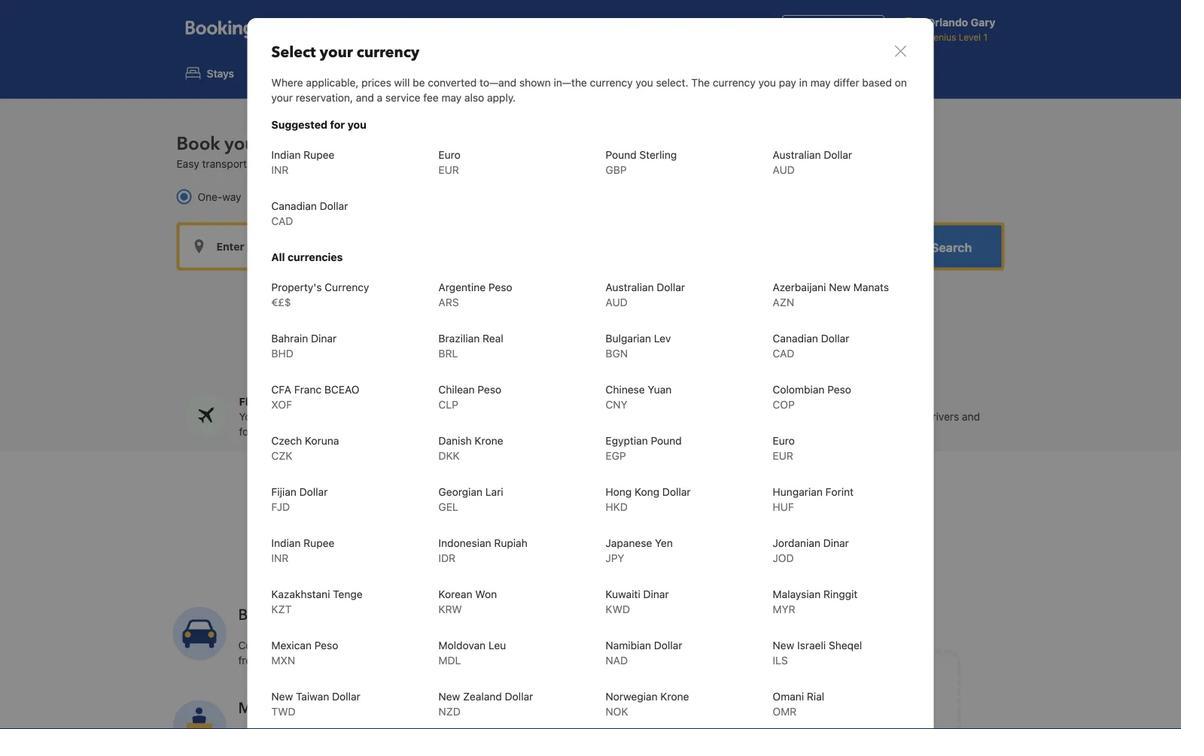 Task type: describe. For each thing, give the bounding box(es) containing it.
on
[[895, 76, 908, 89]]

dinar for jordanian dinar jod
[[824, 537, 850, 550]]

select.
[[656, 76, 689, 89]]

flight for flight + hotel
[[370, 67, 398, 79]]

colombian peso cop
[[773, 384, 852, 411]]

is inside confirmation is immediate. if your plans change, you can cancel for free up to 24 hours before your scheduled pickup time
[[304, 640, 312, 652]]

car
[[488, 67, 506, 79]]

danish krone dkk
[[439, 435, 504, 463]]

you up book your airport taxi easy transportation between the airport and your accommodations at the left of the page
[[348, 119, 367, 131]]

koruna
[[305, 435, 339, 447]]

0 vertical spatial no
[[683, 411, 696, 423]]

0 horizontal spatial currency
[[357, 42, 420, 63]]

dollar inside hong kong dollar hkd
[[663, 486, 691, 499]]

new inside azerbaijani new manats azn
[[830, 281, 851, 294]]

cop
[[773, 399, 795, 411]]

indian for indonesian rupiah
[[272, 537, 301, 550]]

dkk
[[439, 450, 460, 463]]

for for tracking
[[239, 426, 253, 438]]

0 horizontal spatial aud
[[606, 296, 628, 309]]

taxi for booking
[[385, 606, 410, 626]]

krw
[[439, 604, 462, 616]]

cancel
[[516, 640, 548, 652]]

2 horizontal spatial currency
[[713, 76, 756, 89]]

bulgarian lev bgn
[[606, 333, 671, 360]]

kong
[[635, 486, 660, 499]]

1 horizontal spatial canadian
[[773, 333, 819, 345]]

indonesian
[[439, 537, 492, 550]]

you inside confirmation is immediate. if your plans change, you can cancel for free up to 24 hours before your scheduled pickup time
[[476, 640, 493, 652]]

0 vertical spatial euro eur
[[439, 149, 461, 176]]

egyptian pound egp
[[606, 435, 682, 463]]

scheduled
[[393, 655, 443, 667]]

mexican peso mxn
[[272, 640, 339, 667]]

azerbaijani
[[773, 281, 827, 294]]

extra
[[518, 426, 542, 438]]

select your currency dialog
[[247, 18, 934, 730]]

work?
[[713, 586, 741, 598]]

1 vertical spatial canadian dollar cad
[[773, 333, 850, 360]]

0 vertical spatial canadian
[[272, 200, 317, 212]]

0 horizontal spatial may
[[442, 92, 462, 104]]

search button
[[902, 225, 1002, 268]]

your right twd at the bottom of page
[[300, 699, 331, 720]]

dollar inside fijian dollar fjd
[[300, 486, 328, 499]]

based
[[863, 76, 893, 89]]

meeting
[[238, 699, 296, 720]]

does
[[677, 586, 701, 598]]

for for is
[[551, 640, 565, 652]]

stays link
[[174, 56, 246, 90]]

you left pay
[[759, 76, 777, 89]]

your up way
[[225, 132, 262, 157]]

can
[[496, 640, 514, 652]]

Enter pick-up location text field
[[180, 225, 383, 268]]

cfa
[[272, 384, 292, 396]]

real
[[483, 333, 504, 345]]

1 horizontal spatial aud
[[773, 164, 795, 176]]

indian rupee inr for indonesian rupiah
[[272, 537, 335, 565]]

1 horizontal spatial euro eur
[[773, 435, 795, 463]]

bahrain
[[272, 333, 308, 345]]

will inside flight tracking your driver will track your flight and wait for you if it's delayed
[[295, 411, 310, 423]]

yen
[[655, 537, 673, 550]]

to—and
[[480, 76, 517, 89]]

flight for flight tracking your driver will track your flight and wait for you if it's delayed
[[239, 396, 269, 408]]

you left select.
[[636, 76, 654, 89]]

israeli
[[798, 640, 826, 652]]

lari
[[486, 486, 504, 499]]

flight + hotel link
[[337, 56, 449, 90]]

up inside your price is confirmed up front – no extra costs, no cash required
[[633, 411, 645, 423]]

1 horizontal spatial euro
[[773, 435, 795, 447]]

book for online
[[727, 689, 752, 701]]

airport for airport taxis
[[701, 67, 736, 79]]

peso for colombian peso cop
[[828, 384, 852, 396]]

your left accommodations
[[393, 157, 415, 170]]

free
[[238, 655, 258, 667]]

franc
[[294, 384, 322, 396]]

dinar for kuwaiti dinar kwd
[[644, 589, 669, 601]]

the
[[319, 157, 334, 170]]

lev
[[654, 333, 671, 345]]

gel
[[439, 501, 459, 514]]

1 horizontal spatial eur
[[773, 450, 794, 463]]

level
[[959, 32, 982, 42]]

1 vertical spatial australian dollar aud
[[606, 281, 686, 309]]

ars
[[439, 296, 459, 309]]

namibian dollar nad
[[606, 640, 683, 667]]

currency
[[325, 281, 369, 294]]

your down if
[[369, 655, 390, 667]]

your inside flight tracking your driver will track your flight and wait for you if it's delayed
[[341, 411, 362, 423]]

reservation,
[[296, 92, 353, 104]]

kuwaiti dinar kwd
[[606, 589, 669, 616]]

manats
[[854, 281, 890, 294]]

1 horizontal spatial transportation
[[492, 499, 649, 531]]

korean
[[439, 589, 473, 601]]

be
[[413, 76, 425, 89]]

dollar up lev
[[657, 281, 686, 294]]

twd
[[272, 706, 296, 719]]

24
[[288, 655, 301, 667]]

front
[[648, 411, 672, 423]]

idr
[[439, 553, 456, 565]]

krone for danish krone dkk
[[475, 435, 504, 447]]

your up the applicable,
[[320, 42, 353, 63]]

chinese
[[606, 384, 645, 396]]

if
[[276, 426, 282, 438]]

and inside book your airport taxi easy transportation between the airport and your accommodations
[[372, 157, 391, 170]]

tenge
[[333, 589, 363, 601]]

1 horizontal spatial currency
[[590, 76, 633, 89]]

brazilian
[[439, 333, 480, 345]]

0 horizontal spatial no
[[577, 426, 589, 438]]

online
[[755, 689, 784, 701]]

bhd
[[272, 348, 294, 360]]

book for your
[[177, 132, 220, 157]]

georgian lari gel
[[439, 486, 504, 514]]

czech koruna czk
[[272, 435, 339, 463]]

flight tracking your driver will track your flight and wait for you if it's delayed
[[239, 396, 434, 438]]

1 vertical spatial cad
[[773, 348, 795, 360]]

omani rial omr
[[773, 691, 825, 719]]

new for new taiwan dollar twd
[[272, 691, 293, 704]]

up inside confirmation is immediate. if your plans change, you can cancel for free up to 24 hours before your scheduled pickup time
[[261, 655, 273, 667]]

chilean peso clp
[[439, 384, 502, 411]]

zealand
[[463, 691, 502, 704]]

confirmed
[[581, 411, 630, 423]]

easy
[[725, 499, 775, 531]]

hkd
[[606, 501, 628, 514]]

indonesian rupiah idr
[[439, 537, 528, 565]]

and right drivers
[[963, 411, 981, 423]]

book your airport taxi easy transportation between the airport and your accommodations
[[177, 132, 501, 170]]

and up work
[[826, 396, 845, 408]]

you inside flight tracking your driver will track your flight and wait for you if it's delayed
[[256, 426, 273, 438]]

car rentals link
[[455, 56, 555, 90]]

brl
[[439, 348, 458, 360]]

0 horizontal spatial euro
[[439, 149, 461, 161]]

flight
[[365, 411, 390, 423]]

colombian
[[773, 384, 825, 396]]

how does it work?
[[652, 586, 741, 598]]

chilean
[[439, 384, 475, 396]]

it's
[[285, 426, 300, 438]]

gary
[[971, 16, 996, 29]]

we
[[797, 411, 812, 423]]

24/7
[[822, 426, 844, 438]]

true
[[848, 396, 869, 408]]

dollar inside namibian dollar nad
[[654, 640, 683, 652]]

property's currency €£$
[[272, 281, 369, 309]]

select
[[272, 42, 316, 63]]

rupee for euro
[[304, 149, 335, 161]]

all currencies
[[272, 251, 343, 264]]

danish
[[439, 435, 472, 447]]

dollar down differ at the right top
[[824, 149, 853, 161]]



Task type: vqa. For each thing, say whether or not it's contained in the screenshot.


Task type: locate. For each thing, give the bounding box(es) containing it.
airport right the
[[337, 157, 370, 170]]

1 rupee from the top
[[304, 149, 335, 161]]

rupee down fijian dollar fjd
[[304, 537, 335, 550]]

differ
[[834, 76, 860, 89]]

transportation up way
[[202, 157, 271, 170]]

your left xof
[[239, 411, 261, 423]]

it
[[704, 586, 710, 598]]

indian rupee inr up "kazakhstani"
[[272, 537, 335, 565]]

eur down fee
[[439, 164, 459, 176]]

egp
[[606, 450, 627, 463]]

for inside confirmation is immediate. if your plans change, you can cancel for free up to 24 hours before your scheduled pickup time
[[551, 640, 565, 652]]

airport down tenge
[[335, 606, 382, 626]]

peso for argentine peso ars
[[489, 281, 513, 294]]

canadian dollar cad up all currencies
[[272, 200, 348, 227]]

no
[[683, 411, 696, 423], [577, 426, 589, 438]]

peso for chilean peso clp
[[478, 384, 502, 396]]

2 vertical spatial dinar
[[644, 589, 669, 601]]

indian for euro
[[272, 149, 301, 161]]

is right 'price'
[[570, 411, 578, 423]]

peso inside mexican peso mxn
[[315, 640, 339, 652]]

rupee down suggested for you
[[304, 149, 335, 161]]

0 vertical spatial pound
[[606, 149, 637, 161]]

0 vertical spatial euro
[[439, 149, 461, 161]]

krone right norwegian
[[661, 691, 690, 704]]

dinar right the bahrain
[[311, 333, 337, 345]]

driver up if
[[264, 411, 292, 423]]

airport for airport transportation made easy
[[407, 499, 486, 531]]

0 vertical spatial for
[[330, 119, 345, 131]]

up up required
[[633, 411, 645, 423]]

how
[[652, 586, 674, 598]]

taxi up the
[[328, 132, 358, 157]]

1 vertical spatial no
[[577, 426, 589, 438]]

czk
[[272, 450, 293, 463]]

new for new zealand dollar nzd
[[439, 691, 460, 704]]

dinar left does
[[644, 589, 669, 601]]

in
[[800, 76, 808, 89]]

2 inr from the top
[[272, 553, 289, 565]]

driver inside flight tracking your driver will track your flight and wait for you if it's delayed
[[264, 411, 292, 423]]

euro eur down fee
[[439, 149, 461, 176]]

to
[[276, 655, 286, 667]]

0 horizontal spatial pound
[[606, 149, 637, 161]]

no left cash
[[577, 426, 589, 438]]

dollar right 'kong' at the right bottom
[[663, 486, 691, 499]]

transportation inside book your airport taxi easy transportation between the airport and your accommodations
[[202, 157, 271, 170]]

flight left +
[[370, 67, 398, 79]]

will
[[394, 76, 410, 89], [295, 411, 310, 423]]

euro down fee
[[439, 149, 461, 161]]

1 vertical spatial for
[[239, 426, 253, 438]]

cad down return
[[272, 215, 293, 227]]

1 horizontal spatial for
[[330, 119, 345, 131]]

0 vertical spatial australian dollar aud
[[773, 149, 853, 176]]

currency right the
[[713, 76, 756, 89]]

forint
[[826, 486, 854, 499]]

pickup
[[446, 655, 479, 667]]

korean won krw
[[439, 589, 497, 616]]

hours
[[304, 655, 331, 667]]

accommodations
[[418, 157, 501, 170]]

service inside where applicable, prices will be converted to—and shown in—the currency you select. the currency you pay in may differ based on your reservation, and a service fee may also apply.
[[386, 92, 421, 104]]

0 horizontal spatial airport
[[407, 499, 486, 531]]

transportation up jpy
[[492, 499, 649, 531]]

flight left xof
[[239, 396, 269, 408]]

indian
[[272, 149, 301, 161], [272, 537, 301, 550]]

1 indian from the top
[[272, 149, 301, 161]]

czech
[[272, 435, 302, 447]]

azn
[[773, 296, 795, 309]]

0 vertical spatial inr
[[272, 164, 289, 176]]

0 vertical spatial transportation
[[202, 157, 271, 170]]

leu
[[489, 640, 506, 652]]

pay
[[779, 76, 797, 89]]

book up easy
[[177, 132, 220, 157]]

up left to at bottom
[[261, 655, 273, 667]]

price
[[543, 411, 567, 423]]

0 horizontal spatial for
[[239, 426, 253, 438]]

1 vertical spatial driver
[[335, 699, 376, 720]]

0 vertical spatial flight
[[370, 67, 398, 79]]

with
[[841, 411, 862, 423]]

0 vertical spatial indian rupee inr
[[272, 149, 335, 176]]

dollar right namibian
[[654, 640, 683, 652]]

and right the
[[372, 157, 391, 170]]

1 vertical spatial euro eur
[[773, 435, 795, 463]]

1 vertical spatial up
[[261, 655, 273, 667]]

indian down the suggested
[[272, 149, 301, 161]]

new inside new zealand dollar nzd
[[439, 691, 460, 704]]

1 horizontal spatial book
[[727, 689, 752, 701]]

0 horizontal spatial taxi
[[328, 132, 358, 157]]

pound up the gbp
[[606, 149, 637, 161]]

for left if
[[239, 426, 253, 438]]

nad
[[606, 655, 628, 667]]

canadian dollar cad
[[272, 200, 348, 227], [773, 333, 850, 360]]

0 horizontal spatial driver
[[264, 411, 292, 423]]

indian down 'fjd'
[[272, 537, 301, 550]]

1 inr from the top
[[272, 164, 289, 176]]

flight
[[370, 67, 398, 79], [239, 396, 269, 408]]

booking airport taxi image
[[646, 578, 963, 730], [173, 607, 226, 661], [173, 701, 226, 730]]

0 vertical spatial canadian dollar cad
[[272, 200, 348, 227]]

airport for booking
[[335, 606, 382, 626]]

driver right taiwan
[[335, 699, 376, 720]]

malaysian ringgit myr
[[773, 589, 858, 616]]

1 horizontal spatial flight
[[370, 67, 398, 79]]

canadian up enter pick-up location text box
[[272, 200, 317, 212]]

new up twd at the bottom of page
[[272, 691, 293, 704]]

book inside book your airport taxi easy transportation between the airport and your accommodations
[[177, 132, 220, 157]]

immediate.
[[315, 640, 369, 652]]

1 vertical spatial indian
[[272, 537, 301, 550]]

taxi up the plans
[[385, 606, 410, 626]]

0 vertical spatial dinar
[[311, 333, 337, 345]]

mexican
[[272, 640, 312, 652]]

where applicable, prices will be converted to—and shown in—the currency you select. the currency you pay in may differ based on your reservation, and a service fee may also apply.
[[272, 76, 908, 104]]

1 vertical spatial inr
[[272, 553, 289, 565]]

0 vertical spatial australian
[[773, 149, 821, 161]]

0 vertical spatial driver
[[264, 411, 292, 423]]

fjd
[[272, 501, 290, 514]]

indian rupee inr for euro
[[272, 149, 335, 176]]

new for new israeli sheqel ils
[[773, 640, 795, 652]]

your inside flight tracking your driver will track your flight and wait for you if it's delayed
[[239, 411, 261, 423]]

taxi for book
[[328, 132, 358, 157]]

dollar right fijian
[[300, 486, 328, 499]]

dollar inside new taiwan dollar twd
[[332, 691, 361, 704]]

0 vertical spatial service
[[386, 92, 421, 104]]

new left "manats"
[[830, 281, 851, 294]]

your
[[810, 23, 833, 35], [320, 42, 353, 63], [272, 92, 293, 104], [225, 132, 262, 157], [393, 157, 415, 170], [341, 411, 362, 423], [300, 606, 331, 626], [381, 640, 402, 652], [369, 655, 390, 667], [300, 699, 331, 720]]

currency up the flight + hotel
[[357, 42, 420, 63]]

new inside new taiwan dollar twd
[[272, 691, 293, 704]]

0 horizontal spatial service
[[386, 92, 421, 104]]

0 horizontal spatial cad
[[272, 215, 293, 227]]

dinar right jordanian
[[824, 537, 850, 550]]

1 horizontal spatial will
[[394, 76, 410, 89]]

cad up colombian
[[773, 348, 795, 360]]

new up nzd
[[439, 691, 460, 704]]

brazilian real brl
[[439, 333, 504, 360]]

1 horizontal spatial australian dollar aud
[[773, 149, 853, 176]]

search
[[932, 240, 973, 254]]

2 rupee from the top
[[304, 537, 335, 550]]

your inside "link"
[[810, 23, 833, 35]]

0 horizontal spatial canadian dollar cad
[[272, 200, 348, 227]]

1 indian rupee inr from the top
[[272, 149, 335, 176]]

you up time
[[476, 640, 493, 652]]

your price is confirmed up front – no extra costs, no cash required
[[518, 411, 696, 438]]

myr
[[773, 604, 796, 616]]

0 horizontal spatial up
[[261, 655, 273, 667]]

peso inside the colombian peso cop
[[828, 384, 852, 396]]

1 horizontal spatial your
[[518, 411, 540, 423]]

dollar down azerbaijani new manats azn
[[822, 333, 850, 345]]

car rentals
[[488, 67, 543, 79]]

one-way
[[198, 190, 241, 203]]

0 vertical spatial taxi
[[328, 132, 358, 157]]

2 vertical spatial for
[[551, 640, 565, 652]]

dinar inside the kuwaiti dinar kwd
[[644, 589, 669, 601]]

dinar for bahrain dinar bhd
[[311, 333, 337, 345]]

easy
[[177, 157, 199, 170]]

1 vertical spatial indian rupee inr
[[272, 537, 335, 565]]

your down "kazakhstani"
[[300, 606, 331, 626]]

aud
[[773, 164, 795, 176], [606, 296, 628, 309]]

made
[[655, 499, 719, 531]]

1 horizontal spatial cad
[[773, 348, 795, 360]]

will inside where applicable, prices will be converted to—and shown in—the currency you select. the currency you pay in may differ based on your reservation, and a service fee may also apply.
[[394, 76, 410, 89]]

0 vertical spatial will
[[394, 76, 410, 89]]

pound inside egyptian pound egp
[[651, 435, 682, 447]]

service down be
[[386, 92, 421, 104]]

and left a
[[356, 92, 374, 104]]

may down 'converted'
[[442, 92, 462, 104]]

new inside new israeli sheqel ils
[[773, 640, 795, 652]]

booking your airport taxi
[[238, 606, 410, 626]]

1 horizontal spatial dinar
[[644, 589, 669, 601]]

1 vertical spatial krone
[[661, 691, 690, 704]]

0 horizontal spatial eur
[[439, 164, 459, 176]]

flights link
[[252, 56, 331, 90]]

and inside where applicable, prices will be converted to—and shown in—the currency you select. the currency you pay in may differ based on your reservation, and a service fee may also apply.
[[356, 92, 374, 104]]

kwd
[[606, 604, 630, 616]]

0 horizontal spatial flight
[[239, 396, 269, 408]]

meeting your driver
[[238, 699, 376, 720]]

your right if
[[381, 640, 402, 652]]

your right track on the left bottom
[[341, 411, 362, 423]]

close the list of currencies image
[[892, 42, 910, 60]]

peso right chilean
[[478, 384, 502, 396]]

1 vertical spatial taxi
[[385, 606, 410, 626]]

way
[[222, 190, 241, 203]]

is inside your price is confirmed up front – no extra costs, no cash required
[[570, 411, 578, 423]]

for up book your airport taxi easy transportation between the airport and your accommodations at the left of the page
[[330, 119, 345, 131]]

you
[[636, 76, 654, 89], [759, 76, 777, 89], [348, 119, 367, 131], [256, 426, 273, 438], [476, 640, 493, 652]]

1 vertical spatial may
[[442, 92, 462, 104]]

fijian
[[272, 486, 297, 499]]

peso for mexican peso mxn
[[315, 640, 339, 652]]

dollar inside new zealand dollar nzd
[[505, 691, 534, 704]]

attractions link
[[561, 56, 661, 90]]

1 vertical spatial rupee
[[304, 537, 335, 550]]

dinar inside jordanian dinar jod
[[824, 537, 850, 550]]

0 horizontal spatial transportation
[[202, 157, 271, 170]]

0 vertical spatial up
[[633, 411, 645, 423]]

work
[[815, 411, 838, 423]]

service inside tried and true service we work with professional drivers and have 24/7 customer care
[[872, 396, 910, 408]]

care
[[896, 426, 917, 438]]

1 horizontal spatial pound
[[651, 435, 682, 447]]

costs,
[[545, 426, 574, 438]]

inr up "kazakhstani"
[[272, 553, 289, 565]]

you left if
[[256, 426, 273, 438]]

euro left have
[[773, 435, 795, 447]]

bulgarian
[[606, 333, 652, 345]]

1 vertical spatial flight
[[239, 396, 269, 408]]

euro eur
[[439, 149, 461, 176], [773, 435, 795, 463]]

1 horizontal spatial krone
[[661, 691, 690, 704]]

namibian
[[606, 640, 652, 652]]

1 vertical spatial aud
[[606, 296, 628, 309]]

pound inside pound sterling gbp
[[606, 149, 637, 161]]

will down tracking
[[295, 411, 310, 423]]

inr for idr
[[272, 553, 289, 565]]

1 vertical spatial canadian
[[773, 333, 819, 345]]

rupee for indonesian
[[304, 537, 335, 550]]

1 vertical spatial australian
[[606, 281, 654, 294]]

0 horizontal spatial canadian
[[272, 200, 317, 212]]

dollar down the
[[320, 200, 348, 212]]

2 indian from the top
[[272, 537, 301, 550]]

krone inside "danish krone dkk"
[[475, 435, 504, 447]]

0 horizontal spatial krone
[[475, 435, 504, 447]]

2 your from the left
[[518, 411, 540, 423]]

jordanian
[[773, 537, 821, 550]]

book left online
[[727, 689, 752, 701]]

0 vertical spatial rupee
[[304, 149, 335, 161]]

1 horizontal spatial may
[[811, 76, 831, 89]]

indian rupee inr up return
[[272, 149, 335, 176]]

0 horizontal spatial australian
[[606, 281, 654, 294]]

delayed
[[302, 426, 340, 438]]

0 vertical spatial eur
[[439, 164, 459, 176]]

attractions
[[594, 67, 649, 79]]

0 vertical spatial may
[[811, 76, 831, 89]]

1 vertical spatial eur
[[773, 450, 794, 463]]

airport up 'indonesian'
[[407, 499, 486, 531]]

krone for norwegian krone nok
[[661, 691, 690, 704]]

for inside the select your currency 'dialog'
[[330, 119, 345, 131]]

1 vertical spatial airport
[[337, 157, 370, 170]]

taxi inside book your airport taxi easy transportation between the airport and your accommodations
[[328, 132, 358, 157]]

dinar
[[311, 333, 337, 345], [824, 537, 850, 550], [644, 589, 669, 601]]

1 vertical spatial euro
[[773, 435, 795, 447]]

if
[[371, 640, 378, 652]]

euro eur left have
[[773, 435, 795, 463]]

rial
[[807, 691, 825, 704]]

airport left taxis
[[701, 67, 736, 79]]

€£$
[[272, 296, 291, 309]]

your inside your price is confirmed up front – no extra costs, no cash required
[[518, 411, 540, 423]]

japanese
[[606, 537, 653, 550]]

kuwaiti
[[606, 589, 641, 601]]

1 vertical spatial transportation
[[492, 499, 649, 531]]

xof
[[272, 399, 292, 411]]

2 horizontal spatial for
[[551, 640, 565, 652]]

1 horizontal spatial no
[[683, 411, 696, 423]]

krone right danish
[[475, 435, 504, 447]]

0 horizontal spatial is
[[304, 640, 312, 652]]

australian down in
[[773, 149, 821, 161]]

nok
[[606, 706, 629, 719]]

airport up between
[[267, 132, 323, 157]]

may right in
[[811, 76, 831, 89]]

required
[[618, 426, 659, 438]]

booking.com online hotel reservations image
[[186, 20, 294, 38]]

booking
[[238, 606, 297, 626]]

2 vertical spatial airport
[[335, 606, 382, 626]]

0 horizontal spatial dinar
[[311, 333, 337, 345]]

your up extra
[[518, 411, 540, 423]]

canadian down azn
[[773, 333, 819, 345]]

service up professional
[[872, 396, 910, 408]]

mdl
[[439, 655, 461, 667]]

peso inside chilean peso clp
[[478, 384, 502, 396]]

applicable,
[[306, 76, 359, 89]]

0 horizontal spatial australian dollar aud
[[606, 281, 686, 309]]

driver
[[264, 411, 292, 423], [335, 699, 376, 720]]

peso right argentine
[[489, 281, 513, 294]]

currency right 'in—the'
[[590, 76, 633, 89]]

krone inside norwegian krone nok
[[661, 691, 690, 704]]

and inside flight tracking your driver will track your flight and wait for you if it's delayed
[[393, 411, 411, 423]]

australian up bulgarian
[[606, 281, 654, 294]]

inr up return
[[272, 164, 289, 176]]

return
[[275, 190, 307, 203]]

no right the – on the bottom right of page
[[683, 411, 696, 423]]

1 horizontal spatial up
[[633, 411, 645, 423]]

0 vertical spatial book
[[177, 132, 220, 157]]

for right the cancel
[[551, 640, 565, 652]]

peso inside argentine peso ars
[[489, 281, 513, 294]]

will left be
[[394, 76, 410, 89]]

taiwan
[[296, 691, 329, 704]]

1 vertical spatial dinar
[[824, 537, 850, 550]]

peso up with
[[828, 384, 852, 396]]

0 horizontal spatial euro eur
[[439, 149, 461, 176]]

eur up hungarian
[[773, 450, 794, 463]]

your right "list"
[[810, 23, 833, 35]]

your down where at the top left
[[272, 92, 293, 104]]

dinar inside bahrain dinar bhd
[[311, 333, 337, 345]]

0 horizontal spatial will
[[295, 411, 310, 423]]

1 vertical spatial will
[[295, 411, 310, 423]]

argentine
[[439, 281, 486, 294]]

pound down front
[[651, 435, 682, 447]]

wait
[[414, 411, 434, 423]]

krone
[[475, 435, 504, 447], [661, 691, 690, 704]]

jod
[[773, 553, 794, 565]]

1 horizontal spatial driver
[[335, 699, 376, 720]]

1 horizontal spatial taxi
[[385, 606, 410, 626]]

1 horizontal spatial airport
[[701, 67, 736, 79]]

1 vertical spatial book
[[727, 689, 752, 701]]

airport for book
[[267, 132, 323, 157]]

canadian dollar cad up colombian
[[773, 333, 850, 360]]

airport taxis link
[[667, 56, 774, 90]]

peso up hours
[[315, 640, 339, 652]]

dollar right taiwan
[[332, 691, 361, 704]]

property's
[[272, 281, 322, 294]]

shown
[[520, 76, 551, 89]]

kazakhstani
[[272, 589, 330, 601]]

flight inside flight tracking your driver will track your flight and wait for you if it's delayed
[[239, 396, 269, 408]]

dollar right zealand in the left bottom of the page
[[505, 691, 534, 704]]

your inside where applicable, prices will be converted to—and shown in—the currency you select. the currency you pay in may differ based on your reservation, and a service fee may also apply.
[[272, 92, 293, 104]]

is up hours
[[304, 640, 312, 652]]

2 indian rupee inr from the top
[[272, 537, 335, 565]]

inr for eur
[[272, 164, 289, 176]]

orlando gary genius level 1
[[927, 16, 996, 42]]

2 horizontal spatial dinar
[[824, 537, 850, 550]]

0 horizontal spatial your
[[239, 411, 261, 423]]

fijian dollar fjd
[[272, 486, 328, 514]]

hotel
[[410, 67, 437, 79]]

for inside flight tracking your driver will track your flight and wait for you if it's delayed
[[239, 426, 253, 438]]

have
[[797, 426, 820, 438]]

new up ils
[[773, 640, 795, 652]]

and left wait
[[393, 411, 411, 423]]

1 your from the left
[[239, 411, 261, 423]]



